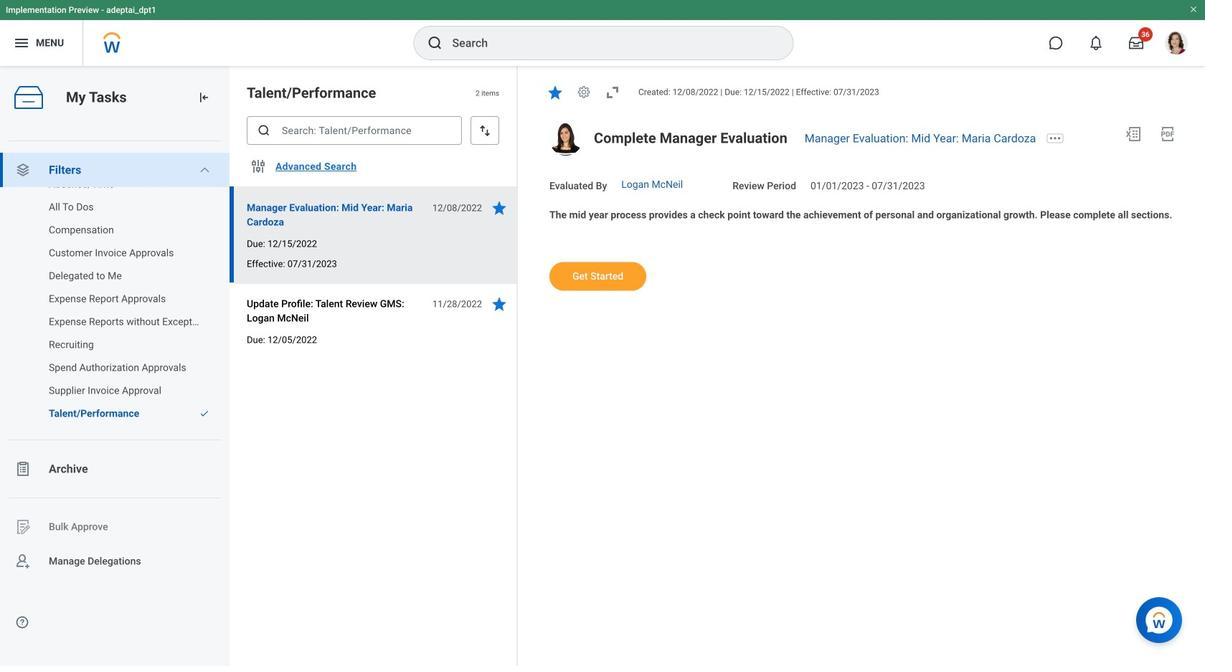 Task type: locate. For each thing, give the bounding box(es) containing it.
star image
[[547, 84, 564, 101], [491, 199, 508, 217]]

banner
[[0, 0, 1205, 66]]

perspective image
[[14, 161, 32, 179]]

rename image
[[14, 519, 32, 536]]

chevron down image
[[199, 164, 210, 176]]

notifications large image
[[1089, 36, 1103, 50]]

0 vertical spatial search image
[[426, 34, 444, 52]]

Search: Talent/Performance text field
[[247, 116, 462, 145]]

employee's photo (maria cardoza) image
[[550, 123, 583, 156]]

1 vertical spatial star image
[[491, 199, 508, 217]]

fullscreen image
[[604, 84, 621, 101]]

search image
[[426, 34, 444, 52], [257, 123, 271, 138]]

list
[[0, 95, 230, 666], [0, 170, 230, 428]]

transformation import image
[[197, 90, 211, 105]]

1 horizontal spatial star image
[[547, 84, 564, 101]]

1 vertical spatial search image
[[257, 123, 271, 138]]

export to excel image
[[1125, 125, 1142, 143]]

Search Workday  search field
[[452, 27, 764, 59]]

0 horizontal spatial star image
[[491, 199, 508, 217]]

justify image
[[13, 34, 30, 52]]

0 horizontal spatial search image
[[257, 123, 271, 138]]

configure image
[[250, 158, 267, 175]]



Task type: describe. For each thing, give the bounding box(es) containing it.
sort image
[[478, 123, 492, 138]]

item list element
[[230, 66, 518, 666]]

0 vertical spatial star image
[[547, 84, 564, 101]]

star image
[[491, 296, 508, 313]]

inbox large image
[[1129, 36, 1144, 50]]

user plus image
[[14, 553, 32, 570]]

close environment banner image
[[1189, 5, 1198, 14]]

1 list from the top
[[0, 95, 230, 666]]

question outline image
[[15, 616, 29, 630]]

check image
[[199, 409, 209, 419]]

1 horizontal spatial search image
[[426, 34, 444, 52]]

gear image
[[577, 85, 591, 99]]

profile logan mcneil image
[[1165, 32, 1188, 57]]

clipboard image
[[14, 461, 32, 478]]

search image inside item list element
[[257, 123, 271, 138]]

view printable version (pdf) image
[[1159, 125, 1177, 143]]

2 list from the top
[[0, 170, 230, 428]]



Task type: vqa. For each thing, say whether or not it's contained in the screenshot.
sort icon in the left of the page
yes



